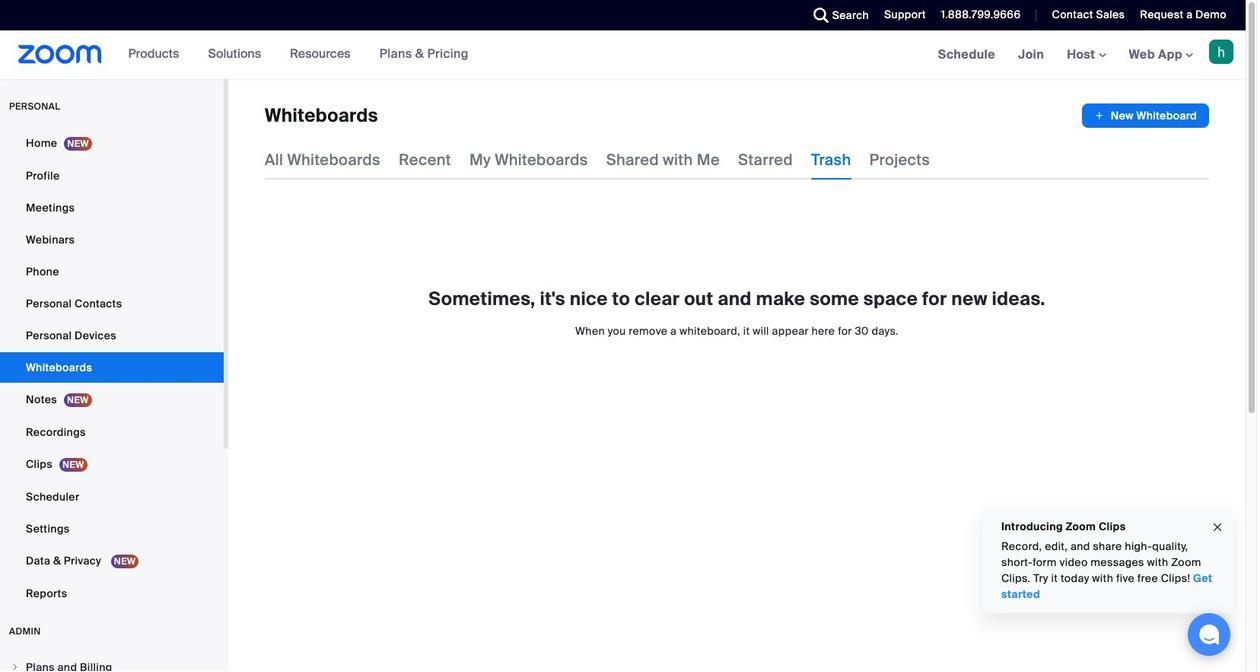 Task type: vqa. For each thing, say whether or not it's contained in the screenshot.
All inside the 'menu item'
no



Task type: locate. For each thing, give the bounding box(es) containing it.
personal menu menu
[[0, 128, 224, 610]]

product information navigation
[[102, 30, 480, 79]]

application
[[1082, 104, 1209, 128]]

zoom logo image
[[18, 45, 102, 64]]

banner
[[0, 30, 1246, 80]]

add image
[[1094, 108, 1105, 123]]

right image
[[11, 663, 20, 671]]

menu item
[[0, 653, 224, 671]]



Task type: describe. For each thing, give the bounding box(es) containing it.
meetings navigation
[[927, 30, 1246, 80]]

close image
[[1212, 519, 1224, 536]]

open chat image
[[1199, 624, 1220, 645]]

tabs of all whiteboard page tab list
[[265, 140, 930, 180]]

profile picture image
[[1209, 40, 1234, 64]]



